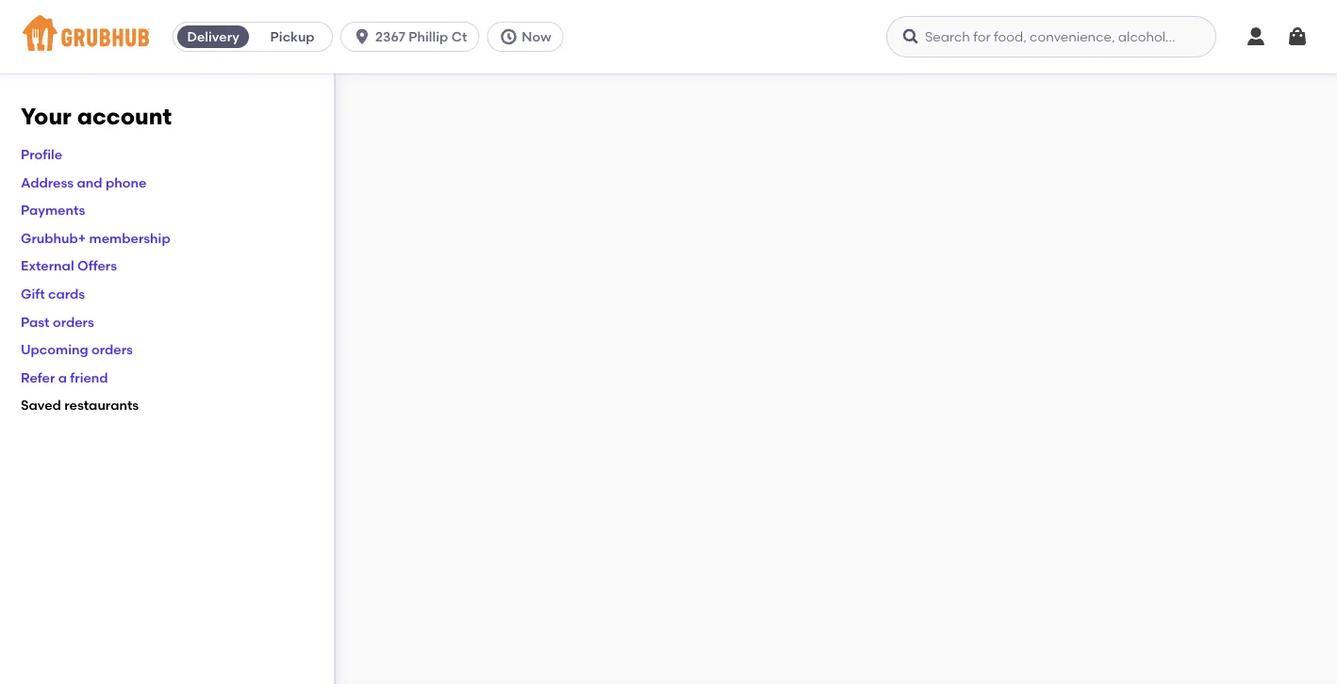 Task type: locate. For each thing, give the bounding box(es) containing it.
account
[[77, 103, 172, 130]]

2367 phillip ct button
[[341, 22, 487, 52]]

orders up friend
[[92, 342, 133, 358]]

1 horizontal spatial svg image
[[1245, 25, 1268, 48]]

pickup
[[270, 29, 315, 45]]

address and phone
[[21, 174, 147, 190]]

friend
[[70, 370, 108, 386]]

refer
[[21, 370, 55, 386]]

phillip
[[409, 29, 448, 45]]

pickup button
[[253, 22, 332, 52]]

orders
[[53, 314, 94, 330], [92, 342, 133, 358]]

0 horizontal spatial svg image
[[499, 27, 518, 46]]

grubhub+ membership link
[[21, 230, 170, 246]]

Search for food, convenience, alcohol... search field
[[887, 16, 1217, 58]]

svg image inside now button
[[499, 27, 518, 46]]

svg image
[[1245, 25, 1268, 48], [499, 27, 518, 46]]

upcoming
[[21, 342, 88, 358]]

upcoming orders link
[[21, 342, 133, 358]]

past
[[21, 314, 50, 330]]

external
[[21, 258, 74, 274]]

2367 phillip ct
[[375, 29, 467, 45]]

a
[[58, 370, 67, 386]]

svg image
[[1286, 25, 1309, 48], [353, 27, 372, 46], [902, 27, 920, 46]]

1 vertical spatial orders
[[92, 342, 133, 358]]

offers
[[77, 258, 117, 274]]

saved
[[21, 398, 61, 414]]

profile
[[21, 146, 62, 162]]

address
[[21, 174, 74, 190]]

your
[[21, 103, 71, 130]]

orders up the upcoming orders
[[53, 314, 94, 330]]

2 horizontal spatial svg image
[[1286, 25, 1309, 48]]

0 horizontal spatial svg image
[[353, 27, 372, 46]]

1 horizontal spatial svg image
[[902, 27, 920, 46]]

0 vertical spatial orders
[[53, 314, 94, 330]]

orders for past orders
[[53, 314, 94, 330]]

saved restaurants link
[[21, 398, 139, 414]]



Task type: vqa. For each thing, say whether or not it's contained in the screenshot.
american
no



Task type: describe. For each thing, give the bounding box(es) containing it.
phone
[[106, 174, 147, 190]]

ct
[[451, 29, 467, 45]]

payments link
[[21, 202, 85, 218]]

past orders link
[[21, 314, 94, 330]]

cards
[[48, 286, 85, 302]]

profile link
[[21, 146, 62, 162]]

external offers
[[21, 258, 117, 274]]

2367
[[375, 29, 405, 45]]

main navigation navigation
[[0, 0, 1337, 74]]

restaurants
[[64, 398, 139, 414]]

upcoming orders
[[21, 342, 133, 358]]

orders for upcoming orders
[[92, 342, 133, 358]]

delivery button
[[174, 22, 253, 52]]

gift
[[21, 286, 45, 302]]

and
[[77, 174, 102, 190]]

refer a friend link
[[21, 370, 108, 386]]

membership
[[89, 230, 170, 246]]

gift cards link
[[21, 286, 85, 302]]

your account
[[21, 103, 172, 130]]

payments
[[21, 202, 85, 218]]

delivery
[[187, 29, 239, 45]]

gift cards
[[21, 286, 85, 302]]

svg image inside 2367 phillip ct button
[[353, 27, 372, 46]]

grubhub+
[[21, 230, 86, 246]]

saved restaurants
[[21, 398, 139, 414]]

now
[[522, 29, 551, 45]]

external offers link
[[21, 258, 117, 274]]

grubhub+ membership
[[21, 230, 170, 246]]

now button
[[487, 22, 571, 52]]

past orders
[[21, 314, 94, 330]]

refer a friend
[[21, 370, 108, 386]]

address and phone link
[[21, 174, 147, 190]]



